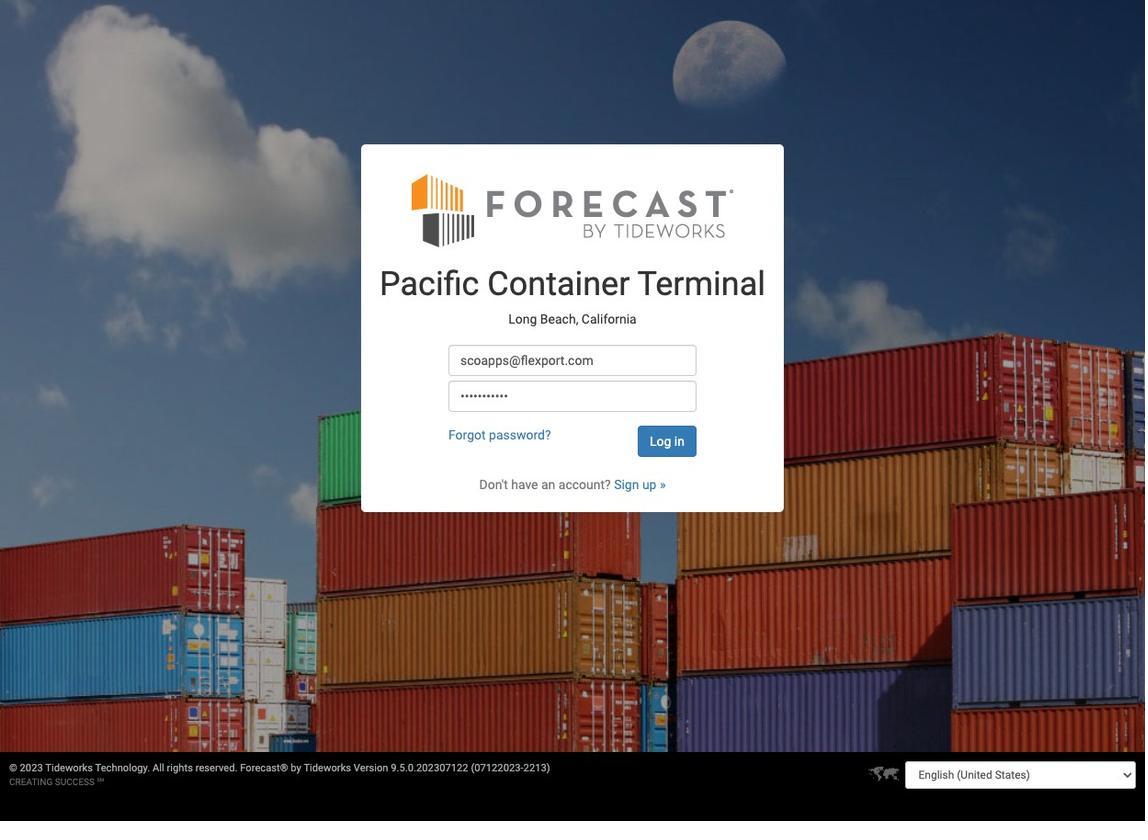 Task type: describe. For each thing, give the bounding box(es) containing it.
container
[[488, 265, 630, 304]]

terminal
[[638, 265, 766, 304]]

2023
[[20, 762, 43, 774]]

success
[[55, 777, 95, 787]]

»
[[660, 478, 666, 492]]

(07122023-
[[471, 762, 524, 774]]

sign
[[615, 478, 640, 492]]

don't have an account? sign up »
[[480, 478, 666, 492]]

1 tideworks from the left
[[45, 762, 93, 774]]

forgot password? log in
[[449, 428, 685, 449]]

sign up » link
[[615, 478, 666, 492]]

up
[[643, 478, 657, 492]]

forgot
[[449, 428, 486, 443]]

have
[[512, 478, 539, 492]]

by
[[291, 762, 302, 774]]

beach,
[[541, 312, 579, 326]]

creating
[[9, 777, 53, 787]]

account?
[[559, 478, 611, 492]]

2 tideworks from the left
[[304, 762, 351, 774]]

2213)
[[524, 762, 551, 774]]

℠
[[97, 777, 104, 787]]



Task type: locate. For each thing, give the bounding box(es) containing it.
forecast®
[[240, 762, 288, 774]]

Email or username text field
[[449, 345, 697, 376]]

in
[[675, 434, 685, 449]]

california
[[582, 312, 637, 326]]

technology.
[[95, 762, 150, 774]]

forecast® by tideworks image
[[412, 172, 734, 249]]

©
[[9, 762, 17, 774]]

long
[[509, 312, 537, 326]]

version
[[354, 762, 389, 774]]

an
[[542, 478, 556, 492]]

1 horizontal spatial tideworks
[[304, 762, 351, 774]]

0 horizontal spatial tideworks
[[45, 762, 93, 774]]

tideworks
[[45, 762, 93, 774], [304, 762, 351, 774]]

© 2023 tideworks technology. all rights reserved. forecast® by tideworks version 9.5.0.202307122 (07122023-2213) creating success ℠
[[9, 762, 551, 787]]

log
[[650, 434, 672, 449]]

don't
[[480, 478, 508, 492]]

password?
[[489, 428, 551, 443]]

rights
[[167, 762, 193, 774]]

Password password field
[[449, 381, 697, 412]]

log in button
[[638, 426, 697, 457]]

all
[[153, 762, 164, 774]]

9.5.0.202307122
[[391, 762, 469, 774]]

pacific container terminal long beach, california
[[380, 265, 766, 326]]

tideworks right by
[[304, 762, 351, 774]]

forgot password? link
[[449, 428, 551, 443]]

pacific
[[380, 265, 480, 304]]

reserved.
[[196, 762, 238, 774]]

tideworks up success
[[45, 762, 93, 774]]



